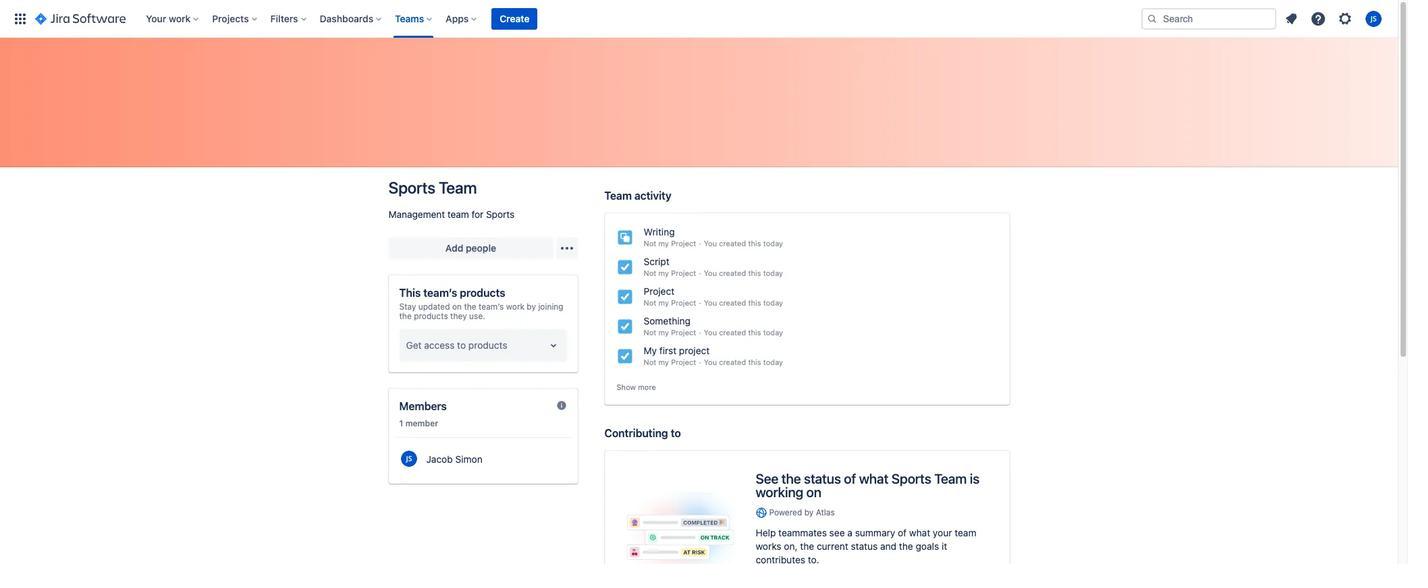 Task type: locate. For each thing, give the bounding box(es) containing it.
not for script
[[644, 269, 657, 278]]

jacob simon link
[[394, 446, 572, 473]]

created for my first project
[[719, 358, 746, 367]]

5 you created this today from the top
[[704, 358, 783, 367]]

team left for at left
[[448, 209, 469, 220]]

show more
[[617, 383, 656, 392]]

my for script
[[659, 269, 669, 278]]

work
[[169, 12, 191, 24], [506, 302, 525, 312]]

0 horizontal spatial by
[[527, 302, 536, 312]]

team right your
[[955, 527, 977, 539]]

team up the management team for sports
[[439, 178, 477, 197]]

banner
[[0, 0, 1399, 38]]

management
[[389, 209, 445, 220]]

4 you from the top
[[704, 328, 717, 337]]

1 vertical spatial what
[[910, 527, 931, 539]]

status up atlas
[[804, 471, 841, 487]]

0 vertical spatial work
[[169, 12, 191, 24]]

work inside this team's products stay updated on the team's work by joining the products they use.
[[506, 302, 525, 312]]

products left "they" at bottom left
[[414, 311, 448, 321]]

you for project
[[704, 298, 717, 307]]

what up powered by atlas link
[[859, 471, 889, 487]]

1 vertical spatial work
[[506, 302, 525, 312]]

sports up management
[[389, 178, 436, 197]]

filters
[[271, 12, 298, 24]]

current
[[817, 541, 849, 552]]

4 not from the top
[[644, 328, 657, 337]]

5 today from the top
[[764, 358, 783, 367]]

1 not from the top
[[644, 239, 657, 248]]

the inside see the status of what sports team is working on
[[782, 471, 801, 487]]

3 this from the top
[[749, 298, 761, 307]]

1 vertical spatial status
[[851, 541, 878, 552]]

my
[[659, 239, 669, 248], [659, 269, 669, 278], [659, 298, 669, 307], [659, 328, 669, 337], [659, 358, 669, 367]]

to right access
[[457, 340, 466, 351]]

2 this from the top
[[749, 269, 761, 278]]

team's
[[424, 287, 457, 299], [479, 302, 504, 312]]

2 my from the top
[[659, 269, 669, 278]]

3 created from the top
[[719, 298, 746, 307]]

use.
[[469, 311, 485, 321]]

5 not my project from the top
[[644, 358, 697, 367]]

team left activity
[[605, 190, 632, 202]]

it
[[942, 541, 948, 552]]

goals
[[916, 541, 940, 552]]

1 horizontal spatial what
[[910, 527, 931, 539]]

you created this today for writing
[[704, 239, 783, 248]]

1 vertical spatial on
[[807, 485, 822, 500]]

status inside see the status of what sports team is working on
[[804, 471, 841, 487]]

you for my first project
[[704, 358, 717, 367]]

create button
[[492, 8, 538, 29]]

created
[[719, 239, 746, 248], [719, 269, 746, 278], [719, 298, 746, 307], [719, 328, 746, 337], [719, 358, 746, 367]]

3 today from the top
[[764, 298, 783, 307]]

by left joining
[[527, 302, 536, 312]]

0 vertical spatial sports
[[389, 178, 436, 197]]

1 vertical spatial of
[[898, 527, 907, 539]]

4 this from the top
[[749, 328, 761, 337]]

4 you created this today from the top
[[704, 328, 783, 337]]

3 my from the top
[[659, 298, 669, 307]]

not up 'my' at the bottom of the page
[[644, 328, 657, 337]]

1 created from the top
[[719, 239, 746, 248]]

help image
[[1311, 10, 1327, 27]]

products down use.
[[469, 340, 508, 351]]

1 today from the top
[[764, 239, 783, 248]]

you for something
[[704, 328, 717, 337]]

1 horizontal spatial work
[[506, 302, 525, 312]]

jira software image
[[35, 10, 126, 27], [35, 10, 126, 27]]

on
[[452, 302, 462, 312], [807, 485, 822, 500]]

not my project down first
[[644, 358, 697, 367]]

0 vertical spatial what
[[859, 471, 889, 487]]

team's up updated
[[424, 287, 457, 299]]

the right updated
[[464, 302, 477, 312]]

this team's products stay updated on the team's work by joining the products they use.
[[399, 287, 564, 321]]

1 you from the top
[[704, 239, 717, 248]]

my down writing
[[659, 239, 669, 248]]

team activity
[[605, 190, 672, 202]]

2 vertical spatial products
[[469, 340, 508, 351]]

status
[[804, 471, 841, 487], [851, 541, 878, 552]]

the right see
[[782, 471, 801, 487]]

5 you from the top
[[704, 358, 717, 367]]

3 not my project from the top
[[644, 298, 697, 307]]

0 vertical spatial of
[[844, 471, 856, 487]]

teams button
[[391, 8, 438, 29]]

get
[[406, 340, 422, 351]]

5 my from the top
[[659, 358, 669, 367]]

powered by atlas link
[[756, 506, 988, 520]]

1 horizontal spatial on
[[807, 485, 822, 500]]

1 you created this today from the top
[[704, 239, 783, 248]]

1 horizontal spatial by
[[805, 508, 814, 518]]

0 horizontal spatial status
[[804, 471, 841, 487]]

1 horizontal spatial team's
[[479, 302, 504, 312]]

projects button
[[208, 8, 262, 29]]

dashboards button
[[316, 8, 387, 29]]

1 vertical spatial team's
[[479, 302, 504, 312]]

by
[[527, 302, 536, 312], [805, 508, 814, 518]]

of
[[844, 471, 856, 487], [898, 527, 907, 539]]

5 this from the top
[[749, 358, 761, 367]]

see
[[830, 527, 845, 539]]

team
[[448, 209, 469, 220], [955, 527, 977, 539]]

sports right for at left
[[486, 209, 515, 220]]

my for something
[[659, 328, 669, 337]]

apps
[[446, 12, 469, 24]]

what up goals
[[910, 527, 931, 539]]

status down summary
[[851, 541, 878, 552]]

stay
[[399, 302, 416, 312]]

search image
[[1147, 13, 1158, 24]]

team left is
[[935, 471, 967, 487]]

2 horizontal spatial team
[[935, 471, 967, 487]]

by left atlas
[[805, 508, 814, 518]]

sports team
[[389, 178, 477, 197]]

3 you created this today from the top
[[704, 298, 783, 307]]

2 created from the top
[[719, 269, 746, 278]]

my down something
[[659, 328, 669, 337]]

not my project for project
[[644, 298, 697, 307]]

not for something
[[644, 328, 657, 337]]

1 my from the top
[[659, 239, 669, 248]]

3 you from the top
[[704, 298, 717, 307]]

not down 'my' at the bottom of the page
[[644, 358, 657, 367]]

2 horizontal spatial sports
[[892, 471, 932, 487]]

0 horizontal spatial work
[[169, 12, 191, 24]]

show
[[617, 383, 636, 392]]

0 vertical spatial team's
[[424, 287, 457, 299]]

not my project for writing
[[644, 239, 697, 248]]

5 created from the top
[[719, 358, 746, 367]]

first
[[660, 345, 677, 357]]

work left joining
[[506, 302, 525, 312]]

to right contributing
[[671, 427, 681, 440]]

not my project for something
[[644, 328, 697, 337]]

not my project down writing
[[644, 239, 697, 248]]

you
[[704, 239, 717, 248], [704, 269, 717, 278], [704, 298, 717, 307], [704, 328, 717, 337], [704, 358, 717, 367]]

not for writing
[[644, 239, 657, 248]]

0 vertical spatial by
[[527, 302, 536, 312]]

you created this today for script
[[704, 269, 783, 278]]

my first project
[[644, 345, 710, 357]]

my down script
[[659, 269, 669, 278]]

simon
[[455, 454, 483, 465]]

products
[[460, 287, 506, 299], [414, 311, 448, 321], [469, 340, 508, 351]]

1 this from the top
[[749, 239, 761, 248]]

of right summary
[[898, 527, 907, 539]]

what
[[859, 471, 889, 487], [910, 527, 931, 539]]

team
[[439, 178, 477, 197], [605, 190, 632, 202], [935, 471, 967, 487]]

summary
[[855, 527, 896, 539]]

2 not my project from the top
[[644, 269, 697, 278]]

teammates
[[779, 527, 827, 539]]

project for my first project
[[671, 358, 697, 367]]

see the status of what sports team is working on
[[756, 471, 980, 500]]

my up something
[[659, 298, 669, 307]]

not my project up something
[[644, 298, 697, 307]]

today for project
[[764, 298, 783, 307]]

see
[[756, 471, 779, 487]]

1
[[399, 419, 403, 429]]

create
[[500, 12, 530, 24]]

0 vertical spatial team
[[448, 209, 469, 220]]

the right and
[[899, 541, 914, 552]]

not my project down script
[[644, 269, 697, 278]]

the
[[464, 302, 477, 312], [399, 311, 412, 321], [782, 471, 801, 487], [800, 541, 815, 552], [899, 541, 914, 552]]

project for project
[[671, 298, 697, 307]]

my for project
[[659, 298, 669, 307]]

0 horizontal spatial to
[[457, 340, 466, 351]]

sports up powered by atlas link
[[892, 471, 932, 487]]

4 not my project from the top
[[644, 328, 697, 337]]

not my project
[[644, 239, 697, 248], [644, 269, 697, 278], [644, 298, 697, 307], [644, 328, 697, 337], [644, 358, 697, 367]]

of inside help teammates see a summary of what your team works on, the current status and the goals it contributes to.
[[898, 527, 907, 539]]

management team for sports
[[389, 209, 515, 220]]

my down first
[[659, 358, 669, 367]]

people
[[466, 242, 496, 254]]

of up powered by atlas link
[[844, 471, 856, 487]]

powered by atlas
[[770, 508, 835, 518]]

on left use.
[[452, 302, 462, 312]]

to
[[457, 340, 466, 351], [671, 427, 681, 440]]

4 created from the top
[[719, 328, 746, 337]]

my for writing
[[659, 239, 669, 248]]

1 vertical spatial to
[[671, 427, 681, 440]]

products up use.
[[460, 287, 506, 299]]

your
[[933, 527, 953, 539]]

you for writing
[[704, 239, 717, 248]]

project for script
[[671, 269, 697, 278]]

not for my first project
[[644, 358, 657, 367]]

not down writing
[[644, 239, 657, 248]]

4 my from the top
[[659, 328, 669, 337]]

Search field
[[1142, 8, 1277, 29]]

contributing
[[605, 427, 668, 440]]

0 horizontal spatial on
[[452, 302, 462, 312]]

0 vertical spatial on
[[452, 302, 462, 312]]

project for writing
[[671, 239, 697, 248]]

you for script
[[704, 269, 717, 278]]

this
[[399, 287, 421, 299]]

this
[[749, 239, 761, 248], [749, 269, 761, 278], [749, 298, 761, 307], [749, 328, 761, 337], [749, 358, 761, 367]]

0 horizontal spatial what
[[859, 471, 889, 487]]

not my project for script
[[644, 269, 697, 278]]

settings image
[[1338, 10, 1354, 27]]

project
[[671, 239, 697, 248], [671, 269, 697, 278], [644, 286, 675, 297], [671, 298, 697, 307], [671, 328, 697, 337], [671, 358, 697, 367]]

something
[[644, 315, 691, 327]]

work inside your work dropdown button
[[169, 12, 191, 24]]

you created this today for project
[[704, 298, 783, 307]]

2 today from the top
[[764, 269, 783, 278]]

not my project for my first project
[[644, 358, 697, 367]]

not down script
[[644, 269, 657, 278]]

2 you created this today from the top
[[704, 269, 783, 278]]

1 horizontal spatial of
[[898, 527, 907, 539]]

3 not from the top
[[644, 298, 657, 307]]

not
[[644, 239, 657, 248], [644, 269, 657, 278], [644, 298, 657, 307], [644, 328, 657, 337], [644, 358, 657, 367]]

sports
[[389, 178, 436, 197], [486, 209, 515, 220], [892, 471, 932, 487]]

you created this today
[[704, 239, 783, 248], [704, 269, 783, 278], [704, 298, 783, 307], [704, 328, 783, 337], [704, 358, 783, 367]]

atlas
[[816, 508, 835, 518]]

not my project down something
[[644, 328, 697, 337]]

work right your
[[169, 12, 191, 24]]

4 today from the top
[[764, 328, 783, 337]]

get access to products
[[406, 340, 508, 351]]

0 horizontal spatial of
[[844, 471, 856, 487]]

today for script
[[764, 269, 783, 278]]

on,
[[784, 541, 798, 552]]

1 not my project from the top
[[644, 239, 697, 248]]

team's right "they" at bottom left
[[479, 302, 504, 312]]

5 not from the top
[[644, 358, 657, 367]]

powered
[[770, 508, 803, 518]]

2 vertical spatial sports
[[892, 471, 932, 487]]

this for project
[[749, 298, 761, 307]]

1 horizontal spatial status
[[851, 541, 878, 552]]

1 vertical spatial team
[[955, 527, 977, 539]]

your profile and settings image
[[1366, 10, 1382, 27]]

jacob
[[426, 454, 453, 465]]

2 you from the top
[[704, 269, 717, 278]]

script
[[644, 256, 670, 267]]

0 vertical spatial status
[[804, 471, 841, 487]]

this for writing
[[749, 239, 761, 248]]

1 vertical spatial sports
[[486, 209, 515, 220]]

not up something
[[644, 298, 657, 307]]

2 not from the top
[[644, 269, 657, 278]]

status inside help teammates see a summary of what your team works on, the current status and the goals it contributes to.
[[851, 541, 878, 552]]

1 horizontal spatial team
[[955, 527, 977, 539]]

contributing to
[[605, 427, 681, 440]]

today
[[764, 239, 783, 248], [764, 269, 783, 278], [764, 298, 783, 307], [764, 328, 783, 337], [764, 358, 783, 367]]

on up atlas
[[807, 485, 822, 500]]



Task type: describe. For each thing, give the bounding box(es) containing it.
created for something
[[719, 328, 746, 337]]

created for script
[[719, 269, 746, 278]]

today for my first project
[[764, 358, 783, 367]]

working
[[756, 485, 804, 500]]

0 horizontal spatial team
[[448, 209, 469, 220]]

1 member
[[399, 419, 438, 429]]

1 horizontal spatial to
[[671, 427, 681, 440]]

apps button
[[442, 8, 482, 29]]

a
[[848, 527, 853, 539]]

0 vertical spatial to
[[457, 340, 466, 351]]

activity
[[635, 190, 672, 202]]

dashboards
[[320, 12, 374, 24]]

actions image
[[559, 240, 575, 257]]

your work
[[146, 12, 191, 24]]

add people
[[446, 242, 496, 254]]

team inside help teammates see a summary of what your team works on, the current status and the goals it contributes to.
[[955, 527, 977, 539]]

open image
[[545, 338, 562, 354]]

this for my first project
[[749, 358, 761, 367]]

they
[[450, 311, 467, 321]]

0 horizontal spatial team
[[439, 178, 477, 197]]

on inside see the status of what sports team is working on
[[807, 485, 822, 500]]

banner containing your work
[[0, 0, 1399, 38]]

filters button
[[267, 8, 312, 29]]

works
[[756, 541, 782, 552]]

is
[[970, 471, 980, 487]]

1 horizontal spatial team
[[605, 190, 632, 202]]

writing
[[644, 226, 675, 238]]

show more link
[[617, 381, 656, 394]]

my
[[644, 345, 657, 357]]

the down teammates
[[800, 541, 815, 552]]

my for my first project
[[659, 358, 669, 367]]

today for writing
[[764, 239, 783, 248]]

your
[[146, 12, 166, 24]]

created for project
[[719, 298, 746, 307]]

today for something
[[764, 328, 783, 337]]

what inside see the status of what sports team is working on
[[859, 471, 889, 487]]

you created this today for something
[[704, 328, 783, 337]]

team inside see the status of what sports team is working on
[[935, 471, 967, 487]]

add people button
[[389, 238, 553, 259]]

by inside this team's products stay updated on the team's work by joining the products they use.
[[527, 302, 536, 312]]

what inside help teammates see a summary of what your team works on, the current status and the goals it contributes to.
[[910, 527, 931, 539]]

on inside this team's products stay updated on the team's work by joining the products they use.
[[452, 302, 462, 312]]

members
[[399, 400, 447, 413]]

help
[[756, 527, 776, 539]]

you created this today for my first project
[[704, 358, 783, 367]]

updated
[[419, 302, 450, 312]]

projects
[[212, 12, 249, 24]]

the down this
[[399, 311, 412, 321]]

this for something
[[749, 328, 761, 337]]

created for writing
[[719, 239, 746, 248]]

not for project
[[644, 298, 657, 307]]

add
[[446, 242, 464, 254]]

1 horizontal spatial sports
[[486, 209, 515, 220]]

contributes
[[756, 554, 806, 565]]

project for something
[[671, 328, 697, 337]]

atlas image
[[756, 508, 767, 519]]

appswitcher icon image
[[12, 10, 28, 27]]

0 vertical spatial products
[[460, 287, 506, 299]]

of inside see the status of what sports team is working on
[[844, 471, 856, 487]]

jacob simon
[[426, 454, 483, 465]]

your work button
[[142, 8, 204, 29]]

notifications image
[[1284, 10, 1300, 27]]

more
[[638, 383, 656, 392]]

this for script
[[749, 269, 761, 278]]

to.
[[808, 554, 820, 565]]

member
[[406, 419, 438, 429]]

joining
[[538, 302, 564, 312]]

for
[[472, 209, 484, 220]]

1 vertical spatial products
[[414, 311, 448, 321]]

access
[[424, 340, 455, 351]]

primary element
[[8, 0, 1142, 37]]

0 horizontal spatial team's
[[424, 287, 457, 299]]

sports inside see the status of what sports team is working on
[[892, 471, 932, 487]]

0 horizontal spatial sports
[[389, 178, 436, 197]]

1 vertical spatial by
[[805, 508, 814, 518]]

and
[[881, 541, 897, 552]]

help teammates see a summary of what your team works on, the current status and the goals it contributes to.
[[756, 527, 977, 565]]

teams
[[395, 12, 424, 24]]

project
[[679, 345, 710, 357]]



Task type: vqa. For each thing, say whether or not it's contained in the screenshot.
leftmost THE AND
no



